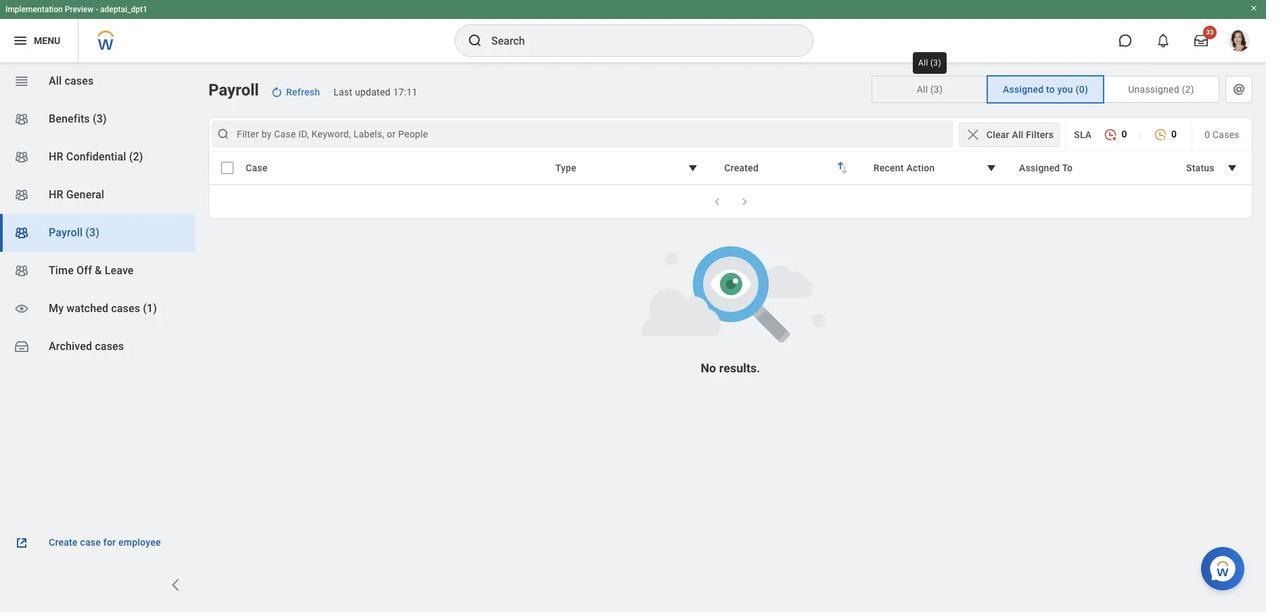 Task type: locate. For each thing, give the bounding box(es) containing it.
archived
[[49, 340, 92, 353]]

payroll
[[209, 81, 259, 100], [49, 226, 83, 239]]

0 horizontal spatial caret down image
[[984, 160, 1000, 176]]

(2) right the confidential
[[129, 150, 143, 163]]

hr left general
[[49, 188, 63, 201]]

0 left cases
[[1205, 129, 1211, 140]]

cases for all cases
[[65, 74, 94, 87]]

sort up image
[[833, 158, 849, 174]]

0 vertical spatial search image
[[467, 33, 483, 49]]

archived cases
[[49, 340, 124, 353]]

1 horizontal spatial 0 button
[[1148, 121, 1184, 148]]

hr general link
[[0, 176, 195, 214]]

Search Workday  search field
[[492, 26, 785, 56]]

notifications large image
[[1157, 34, 1171, 47]]

created
[[725, 163, 759, 173]]

0 right "clock x" image
[[1122, 129, 1128, 140]]

tab list
[[872, 76, 1253, 103]]

general
[[66, 188, 104, 201]]

to
[[1063, 163, 1073, 173]]

contact card matrix manager image up visible image
[[14, 263, 30, 279]]

justify image
[[12, 33, 28, 49]]

all (3)
[[919, 58, 942, 68], [917, 84, 943, 95]]

0
[[1122, 129, 1128, 140], [1172, 129, 1178, 140], [1205, 129, 1211, 140]]

all (3) down all (3) tooltip
[[917, 84, 943, 95]]

contact card matrix manager image inside "time off & leave" link
[[14, 263, 30, 279]]

all inside tooltip
[[919, 58, 929, 68]]

(3) right benefits
[[93, 112, 107, 125]]

3 contact card matrix manager image from the top
[[14, 225, 30, 241]]

contact card matrix manager image
[[14, 149, 30, 165]]

cases up benefits (3)
[[65, 74, 94, 87]]

assigned inside assigned to you (0) button
[[1003, 84, 1044, 95]]

caret down image inside the status button
[[1225, 160, 1241, 176]]

0 vertical spatial (2)
[[1183, 84, 1195, 95]]

contact card matrix manager image up contact card matrix manager icon
[[14, 111, 30, 127]]

0 vertical spatial all (3)
[[919, 58, 942, 68]]

0 horizontal spatial (2)
[[129, 150, 143, 163]]

(2) right unassigned
[[1183, 84, 1195, 95]]

close environment banner image
[[1251, 4, 1259, 12]]

clock exclamation image
[[1155, 128, 1168, 142]]

assigned left "to"
[[1003, 84, 1044, 95]]

0 vertical spatial hr
[[49, 150, 63, 163]]

4 contact card matrix manager image from the top
[[14, 263, 30, 279]]

case
[[246, 163, 268, 173]]

1 horizontal spatial search image
[[467, 33, 483, 49]]

hr
[[49, 150, 63, 163], [49, 188, 63, 201]]

contact card matrix manager image for time
[[14, 263, 30, 279]]

all (3) for all (3) tooltip
[[919, 58, 942, 68]]

payroll (3) link
[[0, 214, 195, 252]]

33
[[1207, 28, 1215, 36]]

1 horizontal spatial (2)
[[1183, 84, 1195, 95]]

1 vertical spatial all (3)
[[917, 84, 943, 95]]

0 horizontal spatial payroll
[[49, 226, 83, 239]]

(2) inside 'button'
[[1183, 84, 1195, 95]]

my watched cases (1)
[[49, 302, 157, 315]]

hr confidential (2) link
[[0, 138, 195, 176]]

all (3) inside tooltip
[[919, 58, 942, 68]]

contact card matrix manager image
[[14, 111, 30, 127], [14, 187, 30, 203], [14, 225, 30, 241], [14, 263, 30, 279]]

cases down "my watched cases (1)"
[[95, 340, 124, 353]]

case
[[80, 537, 101, 548]]

all cases
[[49, 74, 94, 87]]

0 horizontal spatial 0
[[1122, 129, 1128, 140]]

caret down image
[[984, 160, 1000, 176], [1225, 160, 1241, 176]]

0 horizontal spatial 0 button
[[1098, 121, 1134, 148]]

contact card matrix manager image left payroll (3)
[[14, 225, 30, 241]]

0 for "clock x" image
[[1122, 129, 1128, 140]]

0 button right |
[[1148, 121, 1184, 148]]

(3) inside tooltip
[[931, 58, 942, 68]]

confidential
[[66, 150, 126, 163]]

cases
[[65, 74, 94, 87], [111, 302, 140, 315], [95, 340, 124, 353]]

(3) down all (3) tooltip
[[931, 84, 943, 95]]

-
[[96, 5, 98, 14]]

type button
[[547, 155, 711, 181]]

0 right clock exclamation icon
[[1172, 129, 1178, 140]]

caret down image down the clear
[[984, 160, 1000, 176]]

clear all filters
[[987, 129, 1054, 140]]

1 horizontal spatial 0
[[1172, 129, 1178, 140]]

updated
[[355, 87, 391, 98]]

list containing all cases
[[0, 62, 195, 366]]

cases for archived cases
[[95, 340, 124, 353]]

tab list containing all (3)
[[872, 76, 1253, 103]]

payroll up 'time'
[[49, 226, 83, 239]]

no results.
[[701, 361, 761, 375]]

2 0 from the left
[[1172, 129, 1178, 140]]

(3) down hr general link
[[86, 226, 100, 239]]

x image
[[965, 126, 982, 143]]

assigned to you (0) button
[[989, 77, 1104, 102]]

0 horizontal spatial search image
[[217, 127, 230, 141]]

1 horizontal spatial caret down image
[[1225, 160, 1241, 176]]

hr confidential (2)
[[49, 150, 143, 163]]

0 vertical spatial cases
[[65, 74, 94, 87]]

caret down image inside recent action button
[[984, 160, 1000, 176]]

(2)
[[1183, 84, 1195, 95], [129, 150, 143, 163]]

0 button
[[1098, 121, 1134, 148], [1148, 121, 1184, 148]]

2 vertical spatial cases
[[95, 340, 124, 353]]

search image
[[467, 33, 483, 49], [217, 127, 230, 141]]

assigned left the to
[[1020, 163, 1061, 173]]

cases left (1)
[[111, 302, 140, 315]]

created button
[[716, 155, 860, 181]]

caret down image right status
[[1225, 160, 1241, 176]]

all right grid view icon
[[49, 74, 62, 87]]

2 caret down image from the left
[[1225, 160, 1241, 176]]

assigned
[[1003, 84, 1044, 95], [1020, 163, 1061, 173]]

all cases link
[[0, 62, 195, 100]]

1 hr from the top
[[49, 150, 63, 163]]

create case for employee
[[49, 537, 161, 548]]

recent action button
[[865, 155, 1009, 181]]

3 0 from the left
[[1205, 129, 1211, 140]]

for
[[103, 537, 116, 548]]

(3)
[[931, 58, 942, 68], [931, 84, 943, 95], [93, 112, 107, 125], [86, 226, 100, 239]]

(1)
[[143, 302, 157, 315]]

filter by case id, keyword, labels, or people. type label: to find cases with specific labels applied element
[[212, 121, 954, 148]]

1 vertical spatial payroll
[[49, 226, 83, 239]]

2 horizontal spatial 0
[[1205, 129, 1211, 140]]

ext link image
[[14, 535, 30, 551]]

grid view image
[[14, 73, 30, 89]]

assigned to you (0) tab panel
[[209, 117, 1253, 219]]

all
[[919, 58, 929, 68], [49, 74, 62, 87], [917, 84, 929, 95], [1013, 129, 1024, 140]]

no
[[701, 361, 717, 375]]

1 contact card matrix manager image from the top
[[14, 111, 30, 127]]

create
[[49, 537, 78, 548]]

2 contact card matrix manager image from the top
[[14, 187, 30, 203]]

assigned inside assigned to you (0) tab panel
[[1020, 163, 1061, 173]]

unassigned (2)
[[1129, 84, 1195, 95]]

list
[[0, 62, 195, 366]]

1 horizontal spatial payroll
[[209, 81, 259, 100]]

contact card matrix manager image inside benefits (3) link
[[14, 111, 30, 127]]

chevron right small image
[[738, 195, 751, 209]]

0 button left |
[[1098, 121, 1134, 148]]

(3) up all (3) button
[[931, 58, 942, 68]]

all (3) up all (3) button
[[919, 58, 942, 68]]

1 vertical spatial assigned
[[1020, 163, 1061, 173]]

benefits (3) link
[[0, 100, 195, 138]]

all (3) button
[[873, 77, 988, 102]]

1 vertical spatial search image
[[217, 127, 230, 141]]

1 vertical spatial hr
[[49, 188, 63, 201]]

visible image
[[14, 301, 30, 317]]

contact card matrix manager image inside the 'payroll (3)' link
[[14, 225, 30, 241]]

hr for hr general
[[49, 188, 63, 201]]

all right the clear
[[1013, 129, 1024, 140]]

(0)
[[1076, 84, 1089, 95]]

my watched cases (1) link
[[0, 290, 195, 328]]

0 vertical spatial payroll
[[209, 81, 259, 100]]

reset image
[[270, 85, 284, 99]]

profile logan mcneil image
[[1229, 30, 1251, 54]]

0 vertical spatial assigned
[[1003, 84, 1044, 95]]

you
[[1058, 84, 1074, 95]]

payroll left reset image
[[209, 81, 259, 100]]

search image inside filter by case id, keyword, labels, or people. type label: to find cases with specific labels applied element
[[217, 127, 230, 141]]

clear all filters button
[[959, 122, 1061, 147]]

caret down image for status
[[1225, 160, 1241, 176]]

hr right contact card matrix manager icon
[[49, 150, 63, 163]]

all up all (3) button
[[919, 58, 929, 68]]

contact card matrix manager image inside hr general link
[[14, 187, 30, 203]]

adeptai_dpt1
[[100, 5, 148, 14]]

1 0 from the left
[[1122, 129, 1128, 140]]

0 for clock exclamation icon
[[1172, 129, 1178, 140]]

1 caret down image from the left
[[984, 160, 1000, 176]]

|
[[1140, 129, 1142, 140]]

watched
[[67, 302, 108, 315]]

clear
[[987, 129, 1010, 140]]

contact card matrix manager image down contact card matrix manager icon
[[14, 187, 30, 203]]

2 hr from the top
[[49, 188, 63, 201]]

off
[[77, 264, 92, 277]]

benefits (3)
[[49, 112, 107, 125]]

status
[[1187, 163, 1215, 173]]

chevron left small image
[[711, 195, 724, 209]]

all (3) inside button
[[917, 84, 943, 95]]



Task type: describe. For each thing, give the bounding box(es) containing it.
results.
[[720, 361, 761, 375]]

my
[[49, 302, 64, 315]]

time
[[49, 264, 74, 277]]

preview
[[65, 5, 94, 14]]

last updated 17:11
[[334, 87, 418, 98]]

leave
[[105, 264, 134, 277]]

2 0 button from the left
[[1148, 121, 1184, 148]]

caret down image
[[686, 160, 702, 176]]

sla
[[1075, 129, 1092, 140]]

inbox large image
[[1195, 34, 1209, 47]]

contact card matrix manager image for hr
[[14, 187, 30, 203]]

contact card matrix manager image for benefits
[[14, 111, 30, 127]]

recent
[[874, 163, 904, 173]]

benefits
[[49, 112, 90, 125]]

refresh button
[[265, 81, 328, 103]]

to
[[1047, 84, 1056, 95]]

caret down image for recent action
[[984, 160, 1000, 176]]

unassigned (2) button
[[1104, 77, 1220, 102]]

17:11
[[393, 87, 418, 98]]

unassigned
[[1129, 84, 1180, 95]]

clock x image
[[1105, 128, 1118, 142]]

search image for the 'search workday' search field
[[467, 33, 483, 49]]

chevron right image
[[168, 577, 184, 593]]

hr general
[[49, 188, 104, 201]]

sort down image
[[837, 162, 853, 178]]

search image for filter by case id, keyword, labels, or people text box
[[217, 127, 230, 141]]

all down all (3) tooltip
[[917, 84, 929, 95]]

filters
[[1027, 129, 1054, 140]]

Filter by Case ID, Keyword, Labels, or People text field
[[237, 127, 933, 141]]

all inside assigned to you (0) tab panel
[[1013, 129, 1024, 140]]

menu
[[34, 35, 60, 46]]

implementation preview -   adeptai_dpt1
[[5, 5, 148, 14]]

1 vertical spatial cases
[[111, 302, 140, 315]]

type
[[556, 163, 577, 173]]

all (3) for all (3) button
[[917, 84, 943, 95]]

time off & leave
[[49, 264, 134, 277]]

1 vertical spatial (2)
[[129, 150, 143, 163]]

menu button
[[0, 19, 78, 62]]

0 cases
[[1205, 129, 1240, 140]]

archived cases link
[[0, 328, 195, 366]]

(3) inside button
[[931, 84, 943, 95]]

cases
[[1213, 129, 1240, 140]]

implementation
[[5, 5, 63, 14]]

status button
[[1178, 155, 1250, 181]]

assigned to
[[1020, 163, 1073, 173]]

assigned for assigned to you (0)
[[1003, 84, 1044, 95]]

last
[[334, 87, 353, 98]]

33 button
[[1187, 26, 1217, 56]]

at tag mention image
[[1232, 81, 1248, 98]]

action
[[907, 163, 935, 173]]

menu banner
[[0, 0, 1267, 62]]

inbox image
[[14, 339, 30, 355]]

1 0 button from the left
[[1098, 121, 1134, 148]]

refresh
[[286, 87, 320, 98]]

&
[[95, 264, 102, 277]]

payroll (3)
[[49, 226, 100, 239]]

assigned to you (0)
[[1003, 84, 1089, 95]]

contact card matrix manager image for payroll
[[14, 225, 30, 241]]

time off & leave link
[[0, 252, 195, 290]]

assigned for assigned to
[[1020, 163, 1061, 173]]

payroll for payroll
[[209, 81, 259, 100]]

create case for employee link
[[14, 535, 181, 551]]

all (3) tooltip
[[911, 49, 950, 77]]

hr for hr confidential (2)
[[49, 150, 63, 163]]

payroll for payroll (3)
[[49, 226, 83, 239]]

employee
[[118, 537, 161, 548]]

recent action
[[874, 163, 935, 173]]



Task type: vqa. For each thing, say whether or not it's contained in the screenshot.
Configure and view chart data icon within the Candidate Pipeline Summary Element
no



